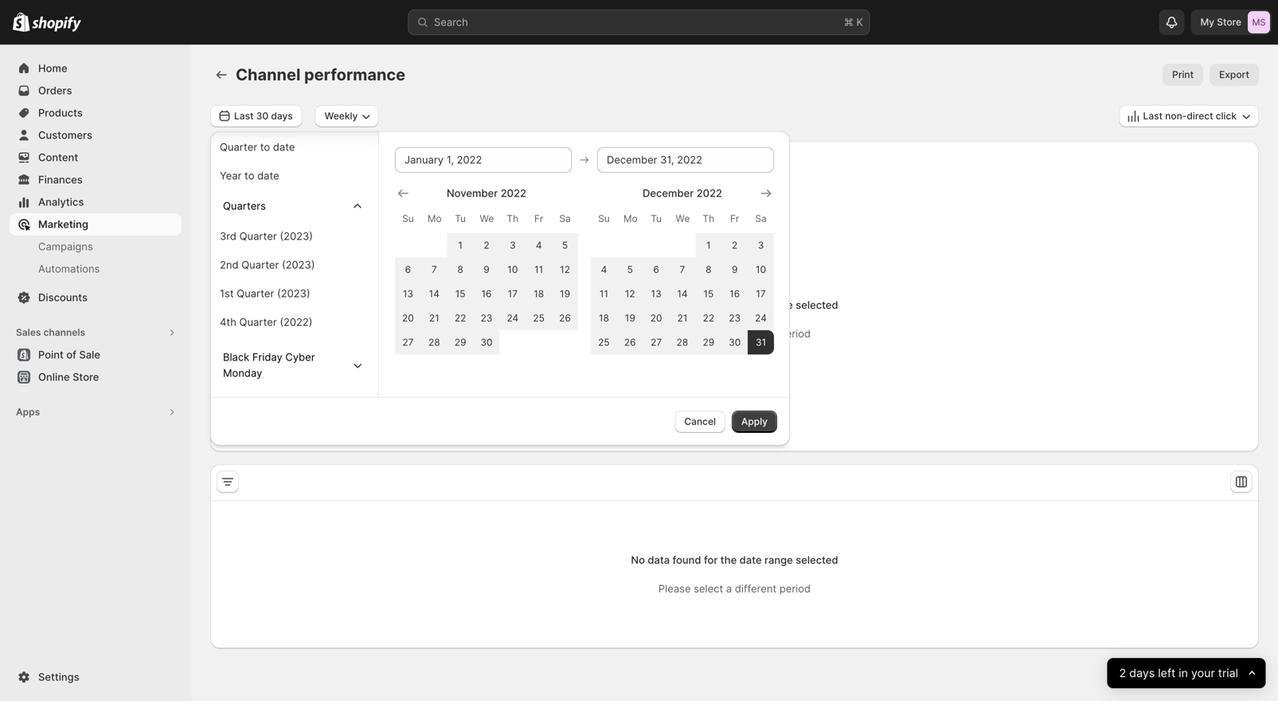 Task type: locate. For each thing, give the bounding box(es) containing it.
0 horizontal spatial 25
[[533, 313, 545, 324]]

8 for 1st 8 button from the right
[[706, 264, 711, 276]]

1 for 2nd '1' button from the left
[[706, 240, 711, 251]]

1 horizontal spatial 19 button
[[617, 306, 643, 330]]

14 button
[[421, 282, 447, 306], [669, 282, 695, 306]]

mo for december
[[623, 213, 638, 225]]

22 button
[[447, 306, 473, 330], [695, 306, 722, 330]]

friday element down november 2022
[[526, 205, 552, 233]]

1 mo from the left
[[427, 213, 442, 225]]

1 horizontal spatial th
[[703, 213, 714, 225]]

11 button
[[526, 258, 552, 282], [591, 282, 617, 306]]

to inside button
[[244, 170, 254, 182]]

1 for from the top
[[704, 299, 718, 311]]

12 for the rightmost 12 button
[[625, 288, 635, 300]]

23
[[481, 313, 492, 324], [729, 313, 741, 324]]

days inside last 30 days dropdown button
[[271, 110, 293, 122]]

last up quarter to date
[[234, 110, 254, 122]]

orders link
[[10, 80, 182, 102]]

3rd quarter (2023)
[[220, 230, 313, 242]]

1 horizontal spatial fr
[[730, 213, 739, 225]]

2 button down november 2022
[[473, 233, 500, 258]]

16 button
[[473, 282, 500, 306], [722, 282, 748, 306]]

19
[[560, 288, 570, 300], [625, 313, 635, 324]]

(2023)
[[280, 230, 313, 242], [282, 259, 315, 271], [277, 287, 310, 300]]

2 sunday element from the left
[[591, 205, 617, 233]]

1 th from the left
[[507, 213, 519, 225]]

to right year
[[244, 170, 254, 182]]

sa
[[559, 213, 571, 225], [755, 213, 767, 225]]

1 2 button from the left
[[473, 233, 500, 258]]

0 vertical spatial 26
[[559, 313, 571, 324]]

0 horizontal spatial 13
[[403, 288, 413, 300]]

1 horizontal spatial 2 button
[[722, 233, 748, 258]]

th for december 2022
[[703, 213, 714, 225]]

1 horizontal spatial 8
[[706, 264, 711, 276]]

7
[[431, 264, 437, 276], [680, 264, 685, 276]]

to down "last 30 days"
[[260, 141, 270, 153]]

2 inside dropdown button
[[1119, 667, 1126, 680]]

1 data from the top
[[648, 299, 670, 311]]

26
[[559, 313, 571, 324], [624, 337, 636, 348]]

20 button
[[395, 306, 421, 330], [643, 306, 669, 330]]

2 monday element from the left
[[617, 205, 643, 233]]

1 found from the top
[[673, 299, 701, 311]]

29 button
[[447, 330, 473, 355], [695, 330, 722, 355]]

1 horizontal spatial 3 button
[[748, 233, 774, 258]]

store right my
[[1217, 16, 1241, 28]]

1 3 from the left
[[510, 240, 516, 251]]

26 for left 26 button
[[559, 313, 571, 324]]

21 for second 21 "button" from right
[[429, 313, 439, 324]]

2 su from the left
[[598, 213, 610, 225]]

19 button
[[552, 282, 578, 306], [617, 306, 643, 330]]

apps button
[[10, 401, 182, 424]]

left
[[1158, 667, 1175, 680]]

0 horizontal spatial 23 button
[[473, 306, 500, 330]]

0 horizontal spatial 30 button
[[473, 330, 500, 355]]

2 13 from the left
[[651, 288, 661, 300]]

sale
[[79, 349, 100, 361]]

0 vertical spatial found
[[673, 299, 701, 311]]

30 button
[[473, 330, 500, 355], [722, 330, 748, 355]]

2 1 from the left
[[706, 240, 711, 251]]

28 button
[[421, 330, 447, 355], [669, 330, 695, 355]]

1 horizontal spatial 27 button
[[643, 330, 669, 355]]

9 button down november 2022
[[473, 258, 500, 282]]

2 29 button from the left
[[695, 330, 722, 355]]

2 mo from the left
[[623, 213, 638, 225]]

days inside 2 days left in your trial dropdown button
[[1129, 667, 1155, 680]]

1 horizontal spatial store
[[1217, 16, 1241, 28]]

22
[[455, 313, 466, 324], [703, 313, 714, 324]]

1 15 button from the left
[[447, 282, 473, 306]]

we down november 2022
[[480, 213, 494, 225]]

16
[[481, 288, 492, 300], [730, 288, 740, 300]]

saturday element
[[552, 205, 578, 233], [748, 205, 774, 233]]

⌘ k
[[844, 16, 863, 28]]

0 vertical spatial 12
[[560, 264, 570, 276]]

23 button
[[473, 306, 500, 330], [722, 306, 748, 330]]

2 tuesday element from the left
[[643, 205, 669, 233]]

1 horizontal spatial 21 button
[[669, 306, 695, 330]]

1 29 button from the left
[[447, 330, 473, 355]]

2nd quarter (2023) button
[[215, 252, 373, 278]]

campaigns
[[38, 240, 93, 253]]

0 vertical spatial to
[[260, 141, 270, 153]]

1 28 button from the left
[[421, 330, 447, 355]]

store for online store
[[73, 371, 99, 383]]

0 horizontal spatial days
[[271, 110, 293, 122]]

0 horizontal spatial 22 button
[[447, 306, 473, 330]]

2 fr from the left
[[730, 213, 739, 225]]

2 friday element from the left
[[722, 205, 748, 233]]

(2023) inside 1st quarter (2023) button
[[277, 287, 310, 300]]

6 button
[[395, 258, 421, 282], [643, 258, 669, 282]]

0 horizontal spatial mo
[[427, 213, 442, 225]]

days up quarter to date button
[[271, 110, 293, 122]]

2nd
[[220, 259, 239, 271]]

no
[[631, 299, 645, 311], [631, 554, 645, 567]]

2 21 from the left
[[677, 313, 688, 324]]

wednesday element
[[473, 205, 500, 233], [669, 205, 695, 233]]

2 6 button from the left
[[643, 258, 669, 282]]

1 friday element from the left
[[526, 205, 552, 233]]

9
[[484, 264, 489, 276], [732, 264, 738, 276]]

0 horizontal spatial 2
[[484, 240, 489, 251]]

2 thursday element from the left
[[695, 205, 722, 233]]

1 22 from the left
[[455, 313, 466, 324]]

monday element down december
[[617, 205, 643, 233]]

thursday element down december 2022
[[695, 205, 722, 233]]

(2023) down 2nd quarter (2023) button
[[277, 287, 310, 300]]

different
[[735, 328, 777, 340], [735, 583, 777, 595]]

18 button
[[526, 282, 552, 306], [591, 306, 617, 330]]

print
[[1172, 69, 1194, 80]]

1 horizontal spatial 12
[[625, 288, 635, 300]]

2 23 button from the left
[[722, 306, 748, 330]]

marketing link
[[10, 213, 182, 236]]

store inside 'button'
[[73, 371, 99, 383]]

analytics
[[38, 196, 84, 208]]

1
[[458, 240, 463, 251], [706, 240, 711, 251]]

2 no from the top
[[631, 554, 645, 567]]

1 selected from the top
[[796, 299, 838, 311]]

0 vertical spatial (2023)
[[280, 230, 313, 242]]

1 horizontal spatial 16 button
[[722, 282, 748, 306]]

1 9 from the left
[[484, 264, 489, 276]]

1 horizontal spatial 3
[[758, 240, 764, 251]]

0 horizontal spatial 10 button
[[500, 258, 526, 282]]

1 vertical spatial different
[[735, 583, 777, 595]]

0 horizontal spatial 1
[[458, 240, 463, 251]]

24
[[507, 313, 519, 324], [755, 313, 767, 324]]

1 horizontal spatial 16
[[730, 288, 740, 300]]

2 wednesday element from the left
[[669, 205, 695, 233]]

2 button down december 2022
[[722, 233, 748, 258]]

1 su from the left
[[402, 213, 414, 225]]

6
[[405, 264, 411, 276], [653, 264, 659, 276]]

9 button up 31 button
[[722, 258, 748, 282]]

0 horizontal spatial 23
[[481, 313, 492, 324]]

2 horizontal spatial 2
[[1119, 667, 1126, 680]]

quarter down 1st quarter (2023)
[[239, 316, 277, 328]]

0 vertical spatial selected
[[796, 299, 838, 311]]

to for quarter
[[260, 141, 270, 153]]

1 horizontal spatial 23 button
[[722, 306, 748, 330]]

tu down december
[[651, 213, 662, 225]]

shopify image
[[32, 16, 81, 32]]

2 10 from the left
[[756, 264, 766, 276]]

0 horizontal spatial 14
[[429, 288, 439, 300]]

selected
[[796, 299, 838, 311], [796, 554, 838, 567]]

the
[[720, 299, 737, 311], [720, 554, 737, 567]]

(2023) down 3rd quarter (2023) button
[[282, 259, 315, 271]]

10 for 1st 10 button from the right
[[756, 264, 766, 276]]

1 vertical spatial 18
[[599, 313, 609, 324]]

1 13 button from the left
[[395, 282, 421, 306]]

th down november 2022
[[507, 213, 519, 225]]

2 button
[[473, 233, 500, 258], [722, 233, 748, 258]]

online store
[[38, 371, 99, 383]]

1 sa from the left
[[559, 213, 571, 225]]

2 th from the left
[[703, 213, 714, 225]]

wednesday element down november 2022
[[473, 205, 500, 233]]

1 10 from the left
[[507, 264, 518, 276]]

sales channels button
[[10, 322, 182, 344]]

0 horizontal spatial 24
[[507, 313, 519, 324]]

cancel button
[[675, 411, 725, 433]]

(2023) inside 3rd quarter (2023) button
[[280, 230, 313, 242]]

weekly button
[[315, 105, 378, 127]]

2 23 from the left
[[729, 313, 741, 324]]

1 horizontal spatial 29 button
[[695, 330, 722, 355]]

1 horizontal spatial 10 button
[[748, 258, 774, 282]]

0 horizontal spatial 28 button
[[421, 330, 447, 355]]

1 vertical spatial 26
[[624, 337, 636, 348]]

2 a from the top
[[726, 583, 732, 595]]

10 button
[[500, 258, 526, 282], [748, 258, 774, 282]]

1 last from the left
[[234, 110, 254, 122]]

1 horizontal spatial 28
[[677, 337, 688, 348]]

store for my store
[[1217, 16, 1241, 28]]

17
[[508, 288, 518, 300], [756, 288, 766, 300]]

to
[[260, 141, 270, 153], [244, 170, 254, 182]]

3 for 1st 3 button from the right
[[758, 240, 764, 251]]

1 horizontal spatial 4 button
[[591, 258, 617, 282]]

2 14 button from the left
[[669, 282, 695, 306]]

1 horizontal spatial wednesday element
[[669, 205, 695, 233]]

2 2022 from the left
[[697, 187, 722, 199]]

0 vertical spatial period
[[779, 328, 811, 340]]

1 1 button from the left
[[447, 233, 473, 258]]

for
[[704, 299, 718, 311], [704, 554, 718, 567]]

finances link
[[10, 169, 182, 191]]

sales
[[16, 327, 41, 338]]

20
[[402, 313, 414, 324], [650, 313, 662, 324]]

tuesday element down the november
[[447, 205, 473, 233]]

0 horizontal spatial 12 button
[[552, 258, 578, 282]]

24 for first 24 button
[[507, 313, 519, 324]]

0 horizontal spatial 7
[[431, 264, 437, 276]]

(2023) up 2nd quarter (2023) button
[[280, 230, 313, 242]]

1 horizontal spatial 9 button
[[722, 258, 748, 282]]

0 horizontal spatial last
[[234, 110, 254, 122]]

1 vertical spatial 12
[[625, 288, 635, 300]]

performance
[[304, 65, 405, 84]]

2
[[484, 240, 489, 251], [732, 240, 738, 251], [1119, 667, 1126, 680]]

tuesday element
[[447, 205, 473, 233], [643, 205, 669, 233]]

27
[[402, 337, 414, 348], [651, 337, 662, 348]]

0 horizontal spatial 9
[[484, 264, 489, 276]]

quarter right 3rd
[[239, 230, 277, 242]]

1 27 from the left
[[402, 337, 414, 348]]

2 select from the top
[[694, 583, 723, 595]]

29
[[454, 337, 466, 348], [703, 337, 714, 348]]

1 vertical spatial 25
[[598, 337, 610, 348]]

4th
[[220, 316, 236, 328]]

wednesday element down december 2022
[[669, 205, 695, 233]]

2 for 2nd 2 button from right
[[484, 240, 489, 251]]

25
[[533, 313, 545, 324], [598, 337, 610, 348]]

0 horizontal spatial 21
[[429, 313, 439, 324]]

of
[[66, 349, 76, 361]]

1 please from the top
[[658, 328, 691, 340]]

0 horizontal spatial tu
[[455, 213, 466, 225]]

0 vertical spatial 4
[[536, 240, 542, 251]]

sa for november 2022
[[559, 213, 571, 225]]

0 vertical spatial data
[[648, 299, 670, 311]]

1 horizontal spatial 14
[[677, 288, 688, 300]]

analytics link
[[10, 191, 182, 213]]

2 15 button from the left
[[695, 282, 722, 306]]

data
[[648, 299, 670, 311], [648, 554, 670, 567]]

0 horizontal spatial 26 button
[[552, 306, 578, 330]]

last
[[234, 110, 254, 122], [1143, 110, 1163, 122]]

2 please select a different period from the top
[[658, 583, 811, 595]]

9 button
[[473, 258, 500, 282], [722, 258, 748, 282]]

28
[[428, 337, 440, 348], [677, 337, 688, 348]]

tuesday element for november
[[447, 205, 473, 233]]

2 30 button from the left
[[722, 330, 748, 355]]

thursday element down november 2022
[[500, 205, 526, 233]]

0 horizontal spatial 12
[[560, 264, 570, 276]]

0 horizontal spatial 27 button
[[395, 330, 421, 355]]

1 7 from the left
[[431, 264, 437, 276]]

last for last 30 days
[[234, 110, 254, 122]]

weekly
[[325, 110, 358, 122]]

thursday element
[[500, 205, 526, 233], [695, 205, 722, 233]]

1 16 button from the left
[[473, 282, 500, 306]]

2 29 from the left
[[703, 337, 714, 348]]

0 horizontal spatial su
[[402, 213, 414, 225]]

th down december 2022
[[703, 213, 714, 225]]

quarter inside button
[[239, 230, 277, 242]]

2 16 from the left
[[730, 288, 740, 300]]

1 28 from the left
[[428, 337, 440, 348]]

quarter for 2nd
[[241, 259, 279, 271]]

(2023) inside 2nd quarter (2023) button
[[282, 259, 315, 271]]

0 horizontal spatial friday element
[[526, 205, 552, 233]]

sa for december 2022
[[755, 213, 767, 225]]

1 horizontal spatial 12 button
[[617, 282, 643, 306]]

0 horizontal spatial 3 button
[[500, 233, 526, 258]]

2022 right the november
[[501, 187, 526, 199]]

friday element
[[526, 205, 552, 233], [722, 205, 748, 233]]

2022 for november 2022
[[501, 187, 526, 199]]

export
[[1219, 69, 1249, 80]]

0 horizontal spatial 18
[[534, 288, 544, 300]]

2 28 from the left
[[677, 337, 688, 348]]

1 button down the november
[[447, 233, 473, 258]]

1 down december 2022
[[706, 240, 711, 251]]

1 thursday element from the left
[[500, 205, 526, 233]]

saturday element for december 2022
[[748, 205, 774, 233]]

last 30 days button
[[210, 105, 302, 127]]

quarter inside "button"
[[239, 316, 277, 328]]

1 horizontal spatial 9
[[732, 264, 738, 276]]

2 tu from the left
[[651, 213, 662, 225]]

we for november
[[480, 213, 494, 225]]

1 23 button from the left
[[473, 306, 500, 330]]

monday element down the november
[[421, 205, 447, 233]]

1 grid from the left
[[395, 186, 578, 355]]

0 vertical spatial no data found for the date range selected
[[631, 299, 838, 311]]

1 horizontal spatial friday element
[[722, 205, 748, 233]]

1 17 button from the left
[[500, 282, 526, 306]]

sunday element
[[395, 205, 421, 233], [591, 205, 617, 233]]

1 horizontal spatial 10
[[756, 264, 766, 276]]

saturday element for november 2022
[[552, 205, 578, 233]]

1 horizontal spatial saturday element
[[748, 205, 774, 233]]

2 10 button from the left
[[748, 258, 774, 282]]

monday element
[[421, 205, 447, 233], [617, 205, 643, 233]]

0 vertical spatial select
[[694, 328, 723, 340]]

1 button down december 2022
[[695, 233, 722, 258]]

1 horizontal spatial we
[[676, 213, 690, 225]]

grid
[[395, 186, 578, 355], [591, 186, 774, 355]]

tu for november
[[455, 213, 466, 225]]

0 horizontal spatial 15
[[455, 288, 465, 300]]

store down sale
[[73, 371, 99, 383]]

28 for second 28 button from right
[[428, 337, 440, 348]]

days left the left
[[1129, 667, 1155, 680]]

1 horizontal spatial 25 button
[[591, 330, 617, 355]]

12 for the left 12 button
[[560, 264, 570, 276]]

quarters
[[223, 200, 266, 212]]

automations link
[[10, 258, 182, 280]]

quarter up 1st quarter (2023)
[[241, 259, 279, 271]]

1 20 button from the left
[[395, 306, 421, 330]]

1 2022 from the left
[[501, 187, 526, 199]]

7 for first 7 button from the right
[[680, 264, 685, 276]]

monday
[[223, 367, 262, 379]]

30
[[256, 110, 268, 122], [480, 337, 493, 348], [729, 337, 741, 348]]

11
[[534, 264, 543, 276], [599, 288, 608, 300]]

1 vertical spatial 5
[[627, 264, 633, 276]]

to for year
[[244, 170, 254, 182]]

1 horizontal spatial 1
[[706, 240, 711, 251]]

last inside dropdown button
[[1143, 110, 1163, 122]]

0 vertical spatial 5
[[562, 240, 568, 251]]

1 horizontal spatial 15 button
[[695, 282, 722, 306]]

friday element down december 2022
[[722, 205, 748, 233]]

point of sale button
[[0, 344, 191, 366]]

1 the from the top
[[720, 299, 737, 311]]

0 horizontal spatial we
[[480, 213, 494, 225]]

1 down the november
[[458, 240, 463, 251]]

wednesday element for november
[[473, 205, 500, 233]]

we down december 2022
[[676, 213, 690, 225]]

31
[[756, 337, 766, 348]]

1 saturday element from the left
[[552, 205, 578, 233]]

2 15 from the left
[[703, 288, 714, 300]]

found
[[673, 299, 701, 311], [673, 554, 701, 567]]

1 horizontal spatial 5
[[627, 264, 633, 276]]

quarter right 1st on the top of the page
[[237, 287, 274, 300]]

28 for second 28 button from left
[[677, 337, 688, 348]]

1 horizontal spatial su
[[598, 213, 610, 225]]

0 horizontal spatial 11
[[534, 264, 543, 276]]

0 horizontal spatial store
[[73, 371, 99, 383]]

black friday cyber monday
[[223, 351, 315, 379]]

last left "non-"
[[1143, 110, 1163, 122]]

0 vertical spatial 25
[[533, 313, 545, 324]]

4 button
[[526, 233, 552, 258], [591, 258, 617, 282]]

1 wednesday element from the left
[[473, 205, 500, 233]]

2 the from the top
[[720, 554, 737, 567]]

0 vertical spatial store
[[1217, 16, 1241, 28]]

tu down the november
[[455, 213, 466, 225]]

su for november
[[402, 213, 414, 225]]

tuesday element down december
[[643, 205, 669, 233]]

0 vertical spatial different
[[735, 328, 777, 340]]

2 3 from the left
[[758, 240, 764, 251]]

1 horizontal spatial to
[[260, 141, 270, 153]]

last inside dropdown button
[[234, 110, 254, 122]]

cyber
[[285, 351, 315, 363]]

0 horizontal spatial 17
[[508, 288, 518, 300]]

1 horizontal spatial 20
[[650, 313, 662, 324]]

10
[[507, 264, 518, 276], [756, 264, 766, 276]]

26 button
[[552, 306, 578, 330], [617, 330, 643, 355]]

1 8 from the left
[[457, 264, 463, 276]]

0 horizontal spatial thursday element
[[500, 205, 526, 233]]

2022
[[501, 187, 526, 199], [697, 187, 722, 199]]

7 button
[[421, 258, 447, 282], [669, 258, 695, 282]]

2 21 button from the left
[[669, 306, 695, 330]]

0 horizontal spatial 13 button
[[395, 282, 421, 306]]

1 horizontal spatial days
[[1129, 667, 1155, 680]]

25 button
[[526, 306, 552, 330], [591, 330, 617, 355]]

2022 down yyyy-mm-dd text field
[[697, 187, 722, 199]]

to inside button
[[260, 141, 270, 153]]



Task type: describe. For each thing, give the bounding box(es) containing it.
2 days left in your trial
[[1119, 667, 1238, 680]]

1 horizontal spatial 11 button
[[591, 282, 617, 306]]

monday element for november
[[421, 205, 447, 233]]

2 for 1st 2 button from the right
[[732, 240, 738, 251]]

0 horizontal spatial 5
[[562, 240, 568, 251]]

2 for 2 days left in your trial
[[1119, 667, 1126, 680]]

2 2 button from the left
[[722, 233, 748, 258]]

search
[[434, 16, 468, 28]]

1 6 button from the left
[[395, 258, 421, 282]]

2 days left in your trial button
[[1107, 659, 1265, 689]]

shopify image
[[13, 12, 30, 32]]

2 8 button from the left
[[695, 258, 722, 282]]

1 16 from the left
[[481, 288, 492, 300]]

2 22 button from the left
[[695, 306, 722, 330]]

2 9 from the left
[[732, 264, 738, 276]]

automations
[[38, 263, 100, 275]]

1 6 from the left
[[405, 264, 411, 276]]

13 for second 13 button from right
[[403, 288, 413, 300]]

2 27 button from the left
[[643, 330, 669, 355]]

2 20 from the left
[[650, 313, 662, 324]]

2 period from the top
[[779, 583, 811, 595]]

last for last non-direct click
[[1143, 110, 1163, 122]]

channel performance
[[236, 65, 405, 84]]

orders
[[38, 84, 72, 97]]

2 17 button from the left
[[748, 282, 774, 306]]

thursday element for december 2022
[[695, 205, 722, 233]]

1 20 from the left
[[402, 313, 414, 324]]

4th quarter (2022) button
[[215, 310, 373, 335]]

content link
[[10, 147, 182, 169]]

1 14 from the left
[[429, 288, 439, 300]]

YYYY-MM-DD text field
[[597, 147, 774, 173]]

content
[[38, 151, 78, 164]]

4th quarter (2022)
[[220, 316, 313, 328]]

2 1 button from the left
[[695, 233, 722, 258]]

0 horizontal spatial 19 button
[[552, 282, 578, 306]]

last 30 days
[[234, 110, 293, 122]]

fr for december 2022
[[730, 213, 739, 225]]

2022 for december 2022
[[697, 187, 722, 199]]

point
[[38, 349, 64, 361]]

my store image
[[1248, 11, 1270, 33]]

2nd quarter (2023)
[[220, 259, 315, 271]]

friday element for november 2022
[[526, 205, 552, 233]]

2 range from the top
[[764, 554, 793, 567]]

1 a from the top
[[726, 328, 732, 340]]

(2023) for 3rd quarter (2023)
[[280, 230, 313, 242]]

1st quarter (2023)
[[220, 287, 310, 300]]

point of sale link
[[10, 344, 182, 366]]

in
[[1179, 667, 1188, 680]]

YYYY-MM-DD text field
[[395, 147, 572, 173]]

online store button
[[0, 366, 191, 389]]

point of sale
[[38, 349, 100, 361]]

marketing
[[38, 218, 88, 231]]

apps
[[16, 406, 40, 418]]

24 for 2nd 24 button from the left
[[755, 313, 767, 324]]

trial
[[1218, 667, 1238, 680]]

2 for from the top
[[704, 554, 718, 567]]

1 27 button from the left
[[395, 330, 421, 355]]

8 for 1st 8 button from the left
[[457, 264, 463, 276]]

1 please select a different period from the top
[[658, 328, 811, 340]]

1 no data found for the date range selected from the top
[[631, 299, 838, 311]]

friday element for december 2022
[[722, 205, 748, 233]]

click
[[1216, 110, 1237, 122]]

0 vertical spatial 18
[[534, 288, 544, 300]]

30 inside dropdown button
[[256, 110, 268, 122]]

th for november 2022
[[507, 213, 519, 225]]

1 24 button from the left
[[500, 306, 526, 330]]

2 24 button from the left
[[748, 306, 774, 330]]

0 horizontal spatial 4 button
[[526, 233, 552, 258]]

print button
[[1163, 64, 1203, 86]]

apply button
[[732, 411, 777, 433]]

11 for right 11 button
[[599, 288, 608, 300]]

13 for 1st 13 button from the right
[[651, 288, 661, 300]]

1 10 button from the left
[[500, 258, 526, 282]]

1 17 from the left
[[508, 288, 518, 300]]

2 17 from the left
[[756, 288, 766, 300]]

1 14 button from the left
[[421, 282, 447, 306]]

0 horizontal spatial 18 button
[[526, 282, 552, 306]]

products link
[[10, 102, 182, 124]]

2 no data found for the date range selected from the top
[[631, 554, 838, 567]]

date inside button
[[257, 170, 279, 182]]

1 horizontal spatial 26 button
[[617, 330, 643, 355]]

2 found from the top
[[673, 554, 701, 567]]

year to date
[[220, 170, 279, 182]]

23 for first 23 button from the left
[[481, 313, 492, 324]]

discounts link
[[10, 287, 182, 309]]

december 2022
[[643, 187, 722, 199]]

customers
[[38, 129, 92, 141]]

friday
[[252, 351, 282, 363]]

1 7 button from the left
[[421, 258, 447, 282]]

21 for 2nd 21 "button" from the left
[[677, 313, 688, 324]]

1 9 button from the left
[[473, 258, 500, 282]]

campaigns link
[[10, 236, 182, 258]]

tu for december
[[651, 213, 662, 225]]

2 please from the top
[[658, 583, 691, 595]]

0 horizontal spatial 5 button
[[552, 233, 578, 258]]

2 16 button from the left
[[722, 282, 748, 306]]

2 28 button from the left
[[669, 330, 695, 355]]

2 data from the top
[[648, 554, 670, 567]]

2 7 button from the left
[[669, 258, 695, 282]]

customers link
[[10, 124, 182, 147]]

0 horizontal spatial 19
[[560, 288, 570, 300]]

31 button
[[748, 330, 774, 355]]

we for december
[[676, 213, 690, 225]]

2 6 from the left
[[653, 264, 659, 276]]

1 8 button from the left
[[447, 258, 473, 282]]

products
[[38, 107, 83, 119]]

date inside button
[[273, 141, 295, 153]]

cancel
[[684, 416, 716, 428]]

grid containing november
[[395, 186, 578, 355]]

1st quarter (2023) button
[[215, 281, 373, 307]]

⌘
[[844, 16, 853, 28]]

11 for left 11 button
[[534, 264, 543, 276]]

online
[[38, 371, 70, 383]]

0 horizontal spatial 11 button
[[526, 258, 552, 282]]

tuesday element for december
[[643, 205, 669, 233]]

2 13 button from the left
[[643, 282, 669, 306]]

2 14 from the left
[[677, 288, 688, 300]]

1 3 button from the left
[[500, 233, 526, 258]]

1 15 from the left
[[455, 288, 465, 300]]

1 22 button from the left
[[447, 306, 473, 330]]

wednesday element for december
[[669, 205, 695, 233]]

december
[[643, 187, 694, 199]]

sunday element for november
[[395, 205, 421, 233]]

1 select from the top
[[694, 328, 723, 340]]

26 for the rightmost 26 button
[[624, 337, 636, 348]]

your
[[1191, 667, 1215, 680]]

my
[[1200, 16, 1214, 28]]

su for december
[[598, 213, 610, 225]]

2 horizontal spatial 30
[[729, 337, 741, 348]]

black friday cyber monday button
[[217, 343, 372, 388]]

mo for november
[[427, 213, 442, 225]]

3rd
[[220, 230, 236, 242]]

(2022)
[[280, 316, 313, 328]]

0 horizontal spatial 25 button
[[526, 306, 552, 330]]

25 for right 25 button
[[598, 337, 610, 348]]

10 for 1st 10 button
[[507, 264, 518, 276]]

quarter for 3rd
[[239, 230, 277, 242]]

2 9 button from the left
[[722, 258, 748, 282]]

year
[[220, 170, 242, 182]]

channel
[[236, 65, 301, 84]]

1 horizontal spatial 18 button
[[591, 306, 617, 330]]

sunday element for december
[[591, 205, 617, 233]]

non-
[[1165, 110, 1187, 122]]

3 for 2nd 3 button from the right
[[510, 240, 516, 251]]

1 period from the top
[[779, 328, 811, 340]]

2 3 button from the left
[[748, 233, 774, 258]]

1st
[[220, 287, 234, 300]]

22 for second 22 button from left
[[703, 313, 714, 324]]

direct
[[1187, 110, 1213, 122]]

1 for 2nd '1' button from right
[[458, 240, 463, 251]]

year to date button
[[215, 163, 373, 189]]

quarter for 4th
[[239, 316, 277, 328]]

export button
[[1210, 64, 1259, 86]]

1 horizontal spatial 19
[[625, 313, 635, 324]]

quarters button
[[217, 192, 372, 221]]

last non-direct click
[[1143, 110, 1237, 122]]

fr for november 2022
[[534, 213, 543, 225]]

last non-direct click button
[[1119, 105, 1259, 127]]

1 30 button from the left
[[473, 330, 500, 355]]

2 selected from the top
[[796, 554, 838, 567]]

black
[[223, 351, 249, 363]]

2 27 from the left
[[651, 337, 662, 348]]

thursday element for november 2022
[[500, 205, 526, 233]]

november
[[447, 187, 498, 199]]

23 for 2nd 23 button from the left
[[729, 313, 741, 324]]

home link
[[10, 57, 182, 80]]

online store link
[[10, 366, 182, 389]]

apply
[[741, 416, 768, 428]]

november 2022
[[447, 187, 526, 199]]

2 different from the top
[[735, 583, 777, 595]]

3rd quarter (2023) button
[[215, 224, 373, 249]]

7 for first 7 button from left
[[431, 264, 437, 276]]

sales channels
[[16, 327, 85, 338]]

25 for the left 25 button
[[533, 313, 545, 324]]

(2023) for 2nd quarter (2023)
[[282, 259, 315, 271]]

1 21 button from the left
[[421, 306, 447, 330]]

finances
[[38, 174, 83, 186]]

quarter to date
[[220, 141, 295, 153]]

settings link
[[10, 666, 182, 689]]

2 20 button from the left
[[643, 306, 669, 330]]

1 vertical spatial 4
[[601, 264, 607, 276]]

1 horizontal spatial 18
[[599, 313, 609, 324]]

22 for 2nd 22 button from right
[[455, 313, 466, 324]]

quarter up year
[[220, 141, 257, 153]]

quarter to date button
[[215, 135, 373, 160]]

grid containing december
[[591, 186, 774, 355]]

1 horizontal spatial 30
[[480, 337, 493, 348]]

1 different from the top
[[735, 328, 777, 340]]

1 29 from the left
[[454, 337, 466, 348]]

1 range from the top
[[764, 299, 793, 311]]

1 no from the top
[[631, 299, 645, 311]]

my store
[[1200, 16, 1241, 28]]

1 horizontal spatial 5 button
[[617, 258, 643, 282]]

(2023) for 1st quarter (2023)
[[277, 287, 310, 300]]

quarter for 1st
[[237, 287, 274, 300]]

channels
[[43, 327, 85, 338]]

monday element for december
[[617, 205, 643, 233]]

home
[[38, 62, 67, 74]]



Task type: vqa. For each thing, say whether or not it's contained in the screenshot.
2nd "8" 'button''s 8
yes



